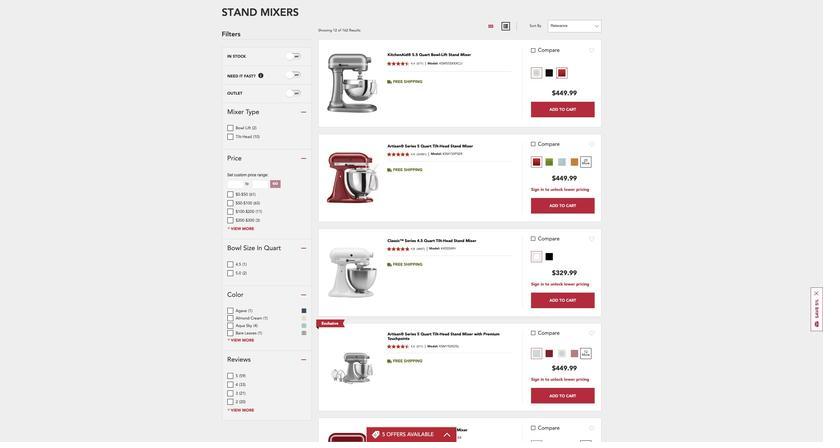 Task type: describe. For each thing, give the bounding box(es) containing it.
matte dried rose image
[[571, 350, 579, 358]]

go button
[[270, 181, 281, 188]]

bare leaves (1)
[[236, 331, 262, 337]]

(33)
[[239, 383, 246, 388]]

(61)
[[249, 192, 256, 197]]

to down "matcha" image
[[546, 187, 550, 193]]

2 (20)
[[236, 400, 246, 405]]

to for artisan® series 5 quart tilt-head stand mixer
[[560, 204, 565, 209]]

off for outlet
[[295, 92, 299, 95]]

to inside price element
[[246, 182, 249, 186]]

free shipping for artisan® series 5 quart tilt-head stand mixer with premium touchpoints
[[393, 359, 423, 364]]

add to cart for artisan® series 5 quart tilt-head stand mixer with premium touchpoints
[[550, 394, 577, 399]]

quart for artisan® series 5 quart tilt-head stand mixer with premium touchpoints
[[421, 332, 432, 337]]

3 sign in to unlock lower pricing from the top
[[532, 378, 590, 383]]

add to wish list image for kitchenaid® 5.5 quart bowl-lift stand mixer
[[590, 48, 595, 53]]

3 shipping from the top
[[404, 262, 423, 268]]

free for kitchenaid® 5.5 quart bowl-lift stand mixer
[[393, 79, 403, 84]]

passion red image
[[546, 350, 554, 358]]

25 more link
[[581, 157, 592, 168]]

12 inside 12 more
[[585, 350, 588, 355]]

custom
[[234, 173, 247, 178]]

5.0
[[236, 271, 241, 276]]

ksm192xdsl
[[440, 345, 460, 349]]

of
[[338, 28, 342, 33]]

5 up the 4.8 (24381)
[[418, 144, 420, 149]]

more for color
[[242, 338, 254, 344]]

fast?
[[244, 74, 256, 79]]

stand
[[222, 5, 258, 19]]

compare for classic™ series 4.5 quart tilt-head stand mixer
[[539, 236, 560, 243]]

add to cart button for kitchenaid® 5.5 quart bowl-lift stand mixer
[[532, 102, 595, 118]]

need it fast? element
[[227, 74, 256, 79]]

reviews
[[227, 356, 251, 365]]

(10)
[[253, 134, 260, 140]]

(20)
[[239, 400, 246, 405]]

mineral water blue image
[[559, 158, 566, 166]]

(3)
[[256, 218, 260, 224]]

head for artisan® series 5 quart tilt-head stand mixer
[[440, 144, 450, 149]]

$50
[[242, 192, 248, 197]]

shipping for artisan® series 5 quart tilt-head stand mixer
[[404, 168, 423, 173]]

1 $449.99 from the top
[[553, 89, 577, 98]]

unlock for classic™ series 4.5 quart tilt-head stand mixer
[[551, 282, 563, 288]]

need
[[227, 74, 239, 79]]

3 sign from the top
[[532, 378, 540, 383]]

5.0 (2)
[[236, 271, 247, 276]]

view more for price
[[231, 227, 254, 232]]

it
[[240, 74, 243, 79]]

12 more link
[[581, 349, 592, 360]]

cream
[[251, 316, 262, 322]]

5 (59)
[[236, 374, 246, 379]]

3 $449.99 from the top
[[553, 365, 577, 373]]

in stock
[[227, 54, 246, 59]]

1 horizontal spatial (2)
[[252, 126, 257, 131]]

artisan® for artisan® series 5 quart tilt-head stand mixer
[[388, 144, 404, 149]]

agave (1)
[[236, 309, 253, 314]]

tilt- down bowl lift (2)
[[236, 134, 243, 140]]

bowl size in quart image
[[301, 246, 307, 251]]

4.5 (1)
[[236, 262, 247, 267]]

sky
[[246, 324, 252, 329]]

bare
[[236, 331, 244, 337]]

leaves
[[245, 331, 257, 337]]

cart for artisan® series 5 quart tilt-head stand mixer with premium touchpoints
[[567, 394, 577, 399]]

artisan® for artisan® series 5 quart tilt-head stand mixer with premium touchpoints
[[388, 332, 404, 337]]

view more for reviews
[[231, 408, 254, 414]]

4.4
[[411, 62, 415, 65]]

contour silver image
[[533, 69, 541, 77]]

color element
[[222, 308, 312, 351]]

7
[[413, 428, 415, 434]]

3 add from the top
[[550, 299, 559, 303]]

$0-$50 (61)
[[236, 192, 256, 197]]

series for $449.99
[[405, 144, 416, 149]]

bowl- for 7
[[428, 428, 438, 434]]

plus image for price
[[227, 227, 230, 230]]

4.5 for 4.5 (211)
[[411, 346, 415, 349]]

3 add to wish list image from the top
[[590, 331, 595, 336]]

in
[[227, 54, 232, 59]]

price inside price element
[[248, 173, 256, 178]]

free shipping for artisan® series 5 quart tilt-head stand mixer
[[393, 168, 423, 173]]

5.5
[[413, 52, 418, 57]]

bowl- for 5.5
[[431, 52, 442, 57]]

4.8 for $449.99
[[411, 153, 415, 156]]

sort
[[530, 23, 537, 28]]

go
[[273, 182, 278, 187]]

4.5 for 4.5 (1)
[[236, 262, 241, 267]]

25
[[585, 158, 588, 163]]

almond
[[236, 316, 250, 322]]

silver image
[[533, 350, 541, 358]]

tilt- for artisan® series 5 quart tilt-head stand mixer with premium touchpoints
[[433, 332, 440, 337]]

contour silver image
[[559, 350, 566, 358]]

3 free shipping from the top
[[393, 262, 423, 268]]

quart for classic™ series 4.5 quart tilt-head stand mixer
[[424, 239, 435, 244]]

onyx black image
[[546, 253, 554, 261]]

2 $449.99 from the top
[[553, 174, 577, 183]]

artisan® series 5 quart tilt-head stand mixer link
[[388, 144, 473, 149]]

k45sswh
[[441, 247, 456, 251]]

add for kitchenaid® 5.5 quart bowl-lift stand mixer
[[550, 107, 559, 112]]

set
[[227, 173, 233, 178]]

(24381)
[[417, 153, 427, 156]]

classic™ series 4.5 quart tilt-head stand mixer
[[388, 239, 477, 244]]

off for in stock
[[295, 55, 299, 58]]

$329.99
[[553, 269, 577, 278]]

5 inside the artisan® series 5 quart tilt-head stand mixer with premium touchpoints
[[418, 332, 420, 337]]

(65)
[[254, 201, 260, 206]]

tilt-head (10)
[[236, 134, 260, 140]]

$100-$200 (11)
[[236, 210, 262, 215]]

model: for classic™ series 4.5 quart tilt-head stand mixer
[[430, 247, 440, 251]]

12 more
[[582, 350, 590, 358]]

model: for artisan® series 5 quart tilt-head stand mixer with premium touchpoints
[[428, 345, 439, 349]]

close image
[[815, 292, 819, 296]]

to for kitchenaid® 5.5 quart bowl-lift stand mixer
[[560, 107, 565, 112]]

(211)
[[417, 346, 424, 349]]

head for classic™ series 4.5 quart tilt-head stand mixer
[[443, 239, 453, 244]]

$300
[[246, 218, 255, 224]]

artisan® series 5 quart tilt-head stand mixer image
[[325, 151, 380, 205]]

Range From text field
[[227, 181, 243, 188]]

artisan® series 5 quart tilt-head stand mixer with premium touchpoints link
[[388, 332, 512, 342]]

(59)
[[239, 374, 246, 379]]

kitchenaid® for kitchenaid® 5.5 quart bowl-lift stand mixer
[[388, 52, 411, 57]]

by
[[538, 23, 542, 28]]

empire red image
[[559, 69, 566, 77]]

color image
[[301, 293, 307, 298]]

model: k45sswh
[[430, 247, 456, 251]]

compare for kitchenaid® 7 quart bowl-lift stand mixer
[[539, 425, 560, 432]]

sign in to unlock lower pricing for artisan® series 5 quart tilt-head stand mixer
[[532, 187, 590, 193]]

quart right 5.5
[[419, 52, 430, 57]]

series inside the artisan® series 5 quart tilt-head stand mixer with premium touchpoints
[[405, 332, 416, 337]]

size
[[244, 244, 255, 253]]

agave
[[236, 309, 247, 314]]

Range To text field
[[252, 181, 268, 188]]

type
[[246, 108, 260, 116]]

3 add to cart button from the top
[[532, 293, 595, 309]]

stand up ksm70skxxer
[[446, 428, 456, 434]]

shipping for kitchenaid® 5.5 quart bowl-lift stand mixer
[[404, 79, 423, 84]]

(11)
[[256, 210, 262, 215]]

to down onyx black icon
[[546, 282, 550, 288]]

set custom price range:
[[227, 173, 269, 178]]

view for price
[[231, 227, 241, 232]]

3
[[236, 391, 238, 397]]

ksm55sxxxcu
[[440, 61, 463, 66]]

offers
[[387, 432, 406, 439]]

$100
[[244, 201, 252, 206]]

head for artisan® series 5 quart tilt-head stand mixer with premium touchpoints
[[440, 332, 450, 337]]

(571)
[[417, 62, 424, 65]]

$200-$300 (3)
[[236, 218, 260, 224]]

almond cream (1)
[[236, 316, 268, 322]]

view more button for color
[[227, 338, 254, 344]]

price image
[[301, 156, 307, 162]]

lift for kitchenaid® 7 quart bowl-lift stand mixer
[[438, 428, 444, 434]]

3 lower from the top
[[565, 378, 576, 383]]

add to wish list image for $329.99
[[590, 237, 595, 242]]



Task type: locate. For each thing, give the bounding box(es) containing it.
pricing down 25 more link
[[577, 187, 590, 193]]

ksm70skxxer
[[440, 437, 462, 441]]

more for price
[[242, 227, 254, 232]]

kitchenaid® left 5.5
[[388, 52, 411, 57]]

mixer
[[461, 52, 471, 57], [227, 108, 244, 116], [463, 144, 473, 149], [466, 239, 477, 244], [463, 332, 473, 337], [457, 428, 468, 434]]

empire red image
[[533, 158, 541, 166]]

touchpoints
[[388, 337, 410, 342]]

more inside the reviews element
[[242, 408, 254, 414]]

4.5 for 4.5 (120)
[[411, 437, 415, 441]]

model: down kitchenaid® 5.5 quart bowl-lift stand mixer link
[[428, 61, 439, 66]]

2 vertical spatial sign
[[532, 378, 540, 383]]

plus image
[[227, 227, 230, 230], [227, 408, 230, 412]]

reviews element
[[222, 373, 312, 421]]

more inside color element
[[242, 338, 254, 344]]

2 vertical spatial lower
[[565, 378, 576, 383]]

view for reviews
[[231, 408, 241, 414]]

kitchenaid® left 7
[[388, 428, 411, 434]]

view more for color
[[231, 338, 254, 344]]

(4)
[[254, 324, 258, 329]]

4.5 up (4697)
[[417, 239, 423, 244]]

pricing for artisan® series 5 quart tilt-head stand mixer
[[577, 187, 590, 193]]

0 vertical spatial bowl
[[236, 126, 245, 131]]

(120)
[[417, 437, 424, 441]]

12 right "matte dried rose" image
[[585, 350, 588, 355]]

sign down white image
[[532, 282, 540, 288]]

series up 4.5 (211)
[[405, 332, 416, 337]]

bowl- up model: ksm70skxxer
[[428, 428, 438, 434]]

quart
[[419, 52, 430, 57], [421, 144, 432, 149], [424, 239, 435, 244], [264, 244, 281, 253], [421, 332, 432, 337], [416, 428, 427, 434]]

0 vertical spatial view
[[231, 227, 241, 232]]

0 vertical spatial plus image
[[227, 227, 230, 230]]

1 horizontal spatial 12
[[585, 350, 588, 355]]

4.5 left (211)
[[411, 346, 415, 349]]

series
[[405, 144, 416, 149], [405, 239, 416, 244], [405, 332, 416, 337]]

4.8 for $329.99
[[411, 248, 415, 251]]

more inside price element
[[242, 227, 254, 232]]

aqua sky (4)
[[236, 324, 258, 329]]

1 cart from the top
[[567, 107, 577, 112]]

model: for kitchenaid® 5.5 quart bowl-lift stand mixer
[[428, 61, 439, 66]]

lift up the tilt-head (10)
[[246, 126, 251, 131]]

$100-
[[236, 210, 246, 215]]

1 view from the top
[[231, 227, 241, 232]]

kitchenaid® 7 quart bowl-lift stand mixer link
[[388, 428, 468, 434]]

1 vertical spatial add to wish list image
[[590, 237, 595, 242]]

4 shipping from the top
[[404, 359, 423, 364]]

1 vertical spatial add to wish list image
[[590, 426, 595, 432]]

2 vertical spatial view more button
[[227, 408, 254, 414]]

(1) up 5.0 (2)
[[243, 262, 247, 267]]

$449.99 down empire red image
[[553, 89, 577, 98]]

1 lower from the top
[[565, 187, 576, 193]]

2 vertical spatial off
[[295, 92, 299, 95]]

0 vertical spatial 4.8
[[411, 153, 415, 156]]

mixers
[[261, 5, 299, 19]]

lower for artisan® series 5 quart tilt-head stand mixer
[[565, 187, 576, 193]]

4.8 left (24381) on the right of the page
[[411, 153, 415, 156]]

2 vertical spatial $449.99
[[553, 365, 577, 373]]

3 unlock from the top
[[551, 378, 563, 383]]

unlock down $329.99
[[551, 282, 563, 288]]

view more inside color element
[[231, 338, 254, 344]]

(2) right 5.0
[[243, 271, 247, 276]]

1 vertical spatial artisan®
[[388, 332, 404, 337]]

series for $329.99
[[405, 239, 416, 244]]

model: down classic™ series 4.5 quart tilt-head stand mixer
[[430, 247, 440, 251]]

3 (21)
[[236, 391, 246, 397]]

head down bowl lift (2)
[[243, 134, 252, 140]]

2 sign from the top
[[532, 282, 540, 288]]

5 left (59)
[[236, 374, 238, 379]]

1 add to cart button from the top
[[532, 102, 595, 118]]

1 free from the top
[[393, 79, 403, 84]]

available
[[408, 432, 434, 439]]

0 vertical spatial sign in to unlock lower pricing
[[532, 187, 590, 193]]

2 kitchenaid® from the top
[[388, 428, 411, 434]]

to
[[560, 107, 565, 112], [560, 204, 565, 209], [560, 299, 565, 303], [560, 394, 565, 399]]

shipping down 4.4
[[404, 79, 423, 84]]

0 vertical spatial view more
[[231, 227, 254, 232]]

price element
[[222, 171, 312, 239]]

lift for kitchenaid® 5.5 quart bowl-lift stand mixer
[[442, 52, 448, 57]]

lift up model: ksm55sxxxcu
[[442, 52, 448, 57]]

tilt- for artisan® series 5 quart tilt-head stand mixer
[[433, 144, 440, 149]]

sort by
[[530, 23, 542, 28]]

1 view more button from the top
[[227, 227, 254, 232]]

free shipping down 4.8 (4697)
[[393, 262, 423, 268]]

sign down empire red icon
[[532, 187, 540, 193]]

0 vertical spatial price
[[227, 154, 242, 163]]

model: ksm70skxxer
[[428, 437, 462, 441]]

view more down "$200-"
[[231, 227, 254, 232]]

black matte image
[[546, 69, 554, 77]]

add to cart button for artisan® series 5 quart tilt-head stand mixer
[[532, 199, 595, 214]]

scorched orange image
[[571, 158, 579, 166]]

need it fast?
[[227, 74, 256, 79]]

1 vertical spatial price
[[248, 173, 256, 178]]

stand up k45sswh
[[454, 239, 465, 244]]

3 view more from the top
[[231, 408, 254, 414]]

1 unlock from the top
[[551, 187, 563, 193]]

free for artisan® series 5 quart tilt-head stand mixer
[[393, 168, 403, 173]]

1 add to wish list image from the top
[[590, 48, 595, 53]]

tilt- up model: k45sswh
[[436, 239, 443, 244]]

4.5 (120)
[[411, 437, 424, 441]]

0 horizontal spatial (2)
[[243, 271, 247, 276]]

2 view from the top
[[231, 338, 241, 344]]

2 vertical spatial lift
[[438, 428, 444, 434]]

5 left offers
[[383, 432, 385, 439]]

quart inside the artisan® series 5 quart tilt-head stand mixer with premium touchpoints
[[421, 332, 432, 337]]

4 add to cart button from the top
[[532, 389, 595, 404]]

1 vertical spatial sign in to unlock lower pricing
[[532, 282, 590, 288]]

view
[[231, 227, 241, 232], [231, 338, 241, 344], [231, 408, 241, 414]]

more down $200-$300 (3)
[[242, 227, 254, 232]]

range:
[[258, 173, 269, 178]]

4 (33)
[[236, 383, 246, 388]]

artisan® inside the artisan® series 5 quart tilt-head stand mixer with premium touchpoints
[[388, 332, 404, 337]]

4 compare from the top
[[539, 330, 560, 337]]

unlock down contour silver icon
[[551, 378, 563, 383]]

2 4.8 from the top
[[411, 248, 415, 251]]

model: down kitchenaid® 7 quart bowl-lift stand mixer link
[[428, 437, 439, 441]]

2 artisan® from the top
[[388, 332, 404, 337]]

tilt- for classic™ series 4.5 quart tilt-head stand mixer
[[436, 239, 443, 244]]

2 off from the top
[[295, 74, 299, 76]]

view right plus image
[[231, 338, 241, 344]]

free shipping down the 4.8 (24381)
[[393, 168, 423, 173]]

(1) right the cream
[[264, 316, 268, 322]]

3 compare from the top
[[539, 236, 560, 243]]

1 horizontal spatial price
[[248, 173, 256, 178]]

2 vertical spatial sign in to unlock lower pricing
[[532, 378, 590, 383]]

model: ksm55sxxxcu
[[428, 61, 463, 66]]

1 vertical spatial $449.99
[[553, 174, 577, 183]]

5 offers available
[[383, 432, 434, 439]]

add to cart button
[[532, 102, 595, 118], [532, 199, 595, 214], [532, 293, 595, 309], [532, 389, 595, 404]]

1 pricing from the top
[[577, 187, 590, 193]]

1 compare from the top
[[539, 47, 560, 54]]

3 add to cart from the top
[[550, 299, 577, 303]]

bowl size in quart
[[227, 244, 281, 253]]

$50-
[[236, 201, 244, 206]]

add to cart for artisan® series 5 quart tilt-head stand mixer
[[550, 204, 577, 209]]

(4697)
[[417, 248, 425, 251]]

2 free shipping from the top
[[393, 168, 423, 173]]

unlock for artisan® series 5 quart tilt-head stand mixer
[[551, 187, 563, 193]]

$200
[[246, 210, 255, 215]]

reviews image
[[301, 358, 307, 363]]

2 cart from the top
[[567, 204, 577, 209]]

lower
[[565, 187, 576, 193], [565, 282, 576, 288], [565, 378, 576, 383]]

bowl- up model: ksm55sxxxcu
[[431, 52, 442, 57]]

showing
[[319, 28, 332, 33]]

2 add to wish list image from the top
[[590, 237, 595, 242]]

4 add to cart from the top
[[550, 394, 577, 399]]

0 vertical spatial add to wish list image
[[590, 142, 595, 147]]

add for artisan® series 5 quart tilt-head stand mixer
[[550, 204, 559, 209]]

4.8 (4697)
[[411, 248, 425, 251]]

1 sign from the top
[[532, 187, 540, 193]]

stand up ksm192xdsl
[[451, 332, 462, 337]]

0 vertical spatial add to wish list image
[[590, 48, 595, 53]]

(21)
[[239, 391, 246, 397]]

0 vertical spatial lift
[[442, 52, 448, 57]]

shipping for artisan® series 5 quart tilt-head stand mixer with premium touchpoints
[[404, 359, 423, 364]]

model: right (211)
[[428, 345, 439, 349]]

view more button inside color element
[[227, 338, 254, 344]]

view more button for reviews
[[227, 408, 254, 414]]

1 vertical spatial bowl-
[[428, 428, 438, 434]]

aqua
[[236, 324, 245, 329]]

1 off from the top
[[295, 55, 299, 58]]

lift up model: ksm70skxxer
[[438, 428, 444, 434]]

shipping down 4.8 (4697)
[[404, 262, 423, 268]]

view more button down "$200-"
[[227, 227, 254, 232]]

1 vertical spatial kitchenaid®
[[388, 428, 411, 434]]

stand inside the artisan® series 5 quart tilt-head stand mixer with premium touchpoints
[[451, 332, 462, 337]]

5 up 4.5 (211)
[[418, 332, 420, 337]]

bowl lift (2)
[[236, 126, 257, 131]]

free for artisan® series 5 quart tilt-head stand mixer with premium touchpoints
[[393, 359, 403, 364]]

artisan® series 5 quart tilt-head stand mixer
[[388, 144, 473, 149]]

0 vertical spatial lower
[[565, 187, 576, 193]]

2 compare from the top
[[539, 141, 560, 148]]

1 free shipping from the top
[[393, 79, 423, 84]]

2 vertical spatial series
[[405, 332, 416, 337]]

free shipping down 4.5 (211)
[[393, 359, 423, 364]]

1 vertical spatial unlock
[[551, 282, 563, 288]]

compare for artisan® series 5 quart tilt-head stand mixer
[[539, 141, 560, 148]]

more down "bare leaves (1)"
[[242, 338, 254, 344]]

view more inside the reviews element
[[231, 408, 254, 414]]

12
[[333, 28, 337, 33], [585, 350, 588, 355]]

artisan® series 5 quart tilt-head stand mixer with premium touchpoints image
[[325, 349, 380, 387]]

plus image
[[227, 338, 230, 342]]

bowl for bowl size in quart
[[227, 244, 242, 253]]

(1) right leaves
[[258, 331, 262, 337]]

0 vertical spatial (2)
[[252, 126, 257, 131]]

tooltip
[[258, 73, 264, 78]]

view inside price element
[[231, 227, 241, 232]]

filters
[[222, 29, 241, 38]]

sign in to unlock lower pricing for classic™ series 4.5 quart tilt-head stand mixer
[[532, 282, 590, 288]]

view more button inside price element
[[227, 227, 254, 232]]

add to cart for kitchenaid® 5.5 quart bowl-lift stand mixer
[[550, 107, 577, 112]]

plus image inside price element
[[227, 227, 230, 230]]

2 vertical spatial view more
[[231, 408, 254, 414]]

pricing down $329.99
[[577, 282, 590, 288]]

0 vertical spatial pricing
[[577, 187, 590, 193]]

mixer type image
[[301, 110, 307, 115]]

0 vertical spatial kitchenaid®
[[388, 52, 411, 57]]

add to cart
[[550, 107, 577, 112], [550, 204, 577, 209], [550, 299, 577, 303], [550, 394, 577, 399]]

0 vertical spatial view more button
[[227, 227, 254, 232]]

2 vertical spatial pricing
[[577, 378, 590, 383]]

unlock
[[551, 187, 563, 193], [551, 282, 563, 288], [551, 378, 563, 383]]

4 cart from the top
[[567, 394, 577, 399]]

2 add from the top
[[550, 204, 559, 209]]

2 to from the top
[[560, 204, 565, 209]]

more right scorched orange image
[[582, 161, 590, 166]]

2 shipping from the top
[[404, 168, 423, 173]]

1 add to wish list image from the top
[[590, 142, 595, 147]]

sign in to unlock lower pricing down $329.99
[[532, 282, 590, 288]]

quart up (211)
[[421, 332, 432, 337]]

stand mixers
[[222, 5, 299, 19]]

1 shipping from the top
[[404, 79, 423, 84]]

artisan® series 5 quart tilt-head stand mixer with premium touchpoints
[[388, 332, 500, 342]]

2 plus image from the top
[[227, 408, 230, 412]]

plus image for reviews
[[227, 408, 230, 412]]

4 add from the top
[[550, 394, 559, 399]]

more down (20)
[[242, 408, 254, 414]]

4.5 (211)
[[411, 346, 424, 349]]

1 vertical spatial 4.8
[[411, 248, 415, 251]]

3 view more button from the top
[[227, 408, 254, 414]]

1 vertical spatial pricing
[[577, 282, 590, 288]]

3 off from the top
[[295, 92, 299, 95]]

4.4 (571)
[[411, 62, 424, 65]]

kitchenaid® 5.5 quart bowl-lift stand mixer
[[388, 52, 471, 57]]

(2)
[[252, 126, 257, 131], [243, 271, 247, 276]]

more for reviews
[[242, 408, 254, 414]]

2 view more from the top
[[231, 338, 254, 344]]

kitchenaid® 5.5 quart bowl-lift stand mixer image
[[325, 52, 380, 115]]

model: for kitchenaid® 7 quart bowl-lift stand mixer
[[428, 437, 439, 441]]

1 vertical spatial 12
[[585, 350, 588, 355]]

stand up ksm150pser
[[451, 144, 462, 149]]

2 vertical spatial add to wish list image
[[590, 331, 595, 336]]

free shipping
[[393, 79, 423, 84], [393, 168, 423, 173], [393, 262, 423, 268], [393, 359, 423, 364]]

bowl up the tilt-head (10)
[[236, 126, 245, 131]]

outlet filter is off switch
[[295, 92, 299, 96]]

2
[[236, 400, 238, 405]]

0 vertical spatial sign
[[532, 187, 540, 193]]

head up k45sswh
[[443, 239, 453, 244]]

$50-$100 (65)
[[236, 201, 260, 206]]

lower down $329.99
[[565, 282, 576, 288]]

cart for artisan® series 5 quart tilt-head stand mixer
[[567, 204, 577, 209]]

1 vertical spatial lower
[[565, 282, 576, 288]]

off up the need it fast? filter is off switch
[[295, 55, 299, 58]]

add to cart button for artisan® series 5 quart tilt-head stand mixer with premium touchpoints
[[532, 389, 595, 404]]

1 vertical spatial view
[[231, 338, 241, 344]]

product grid view image
[[488, 23, 494, 29]]

tilt- up model: ksm150pser
[[433, 144, 440, 149]]

results
[[349, 28, 361, 33]]

outlet
[[227, 91, 243, 96]]

color
[[227, 291, 244, 300]]

kitchenaid® 5.5 quart bowl-lift stand mixer link
[[388, 52, 471, 57]]

sign for artisan® series 5 quart tilt-head stand mixer
[[532, 187, 540, 193]]

2 pricing from the top
[[577, 282, 590, 288]]

classic™ series 4.5 quart tilt-head stand mixer image
[[325, 245, 380, 301]]

to for artisan® series 5 quart tilt-head stand mixer with premium touchpoints
[[560, 394, 565, 399]]

head up model: ksm192xdsl
[[440, 332, 450, 337]]

quart for artisan® series 5 quart tilt-head stand mixer
[[421, 144, 432, 149]]

1 vertical spatial bowl
[[227, 244, 242, 253]]

1 to from the top
[[560, 107, 565, 112]]

stand for artisan® series 5 quart tilt-head stand mixer
[[451, 144, 462, 149]]

1 vertical spatial off
[[295, 74, 299, 76]]

mixer inside the artisan® series 5 quart tilt-head stand mixer with premium touchpoints
[[463, 332, 473, 337]]

add to wish list image
[[590, 48, 595, 53], [590, 426, 595, 432]]

$449.99 down mineral water blue icon
[[553, 174, 577, 183]]

stand for classic™ series 4.5 quart tilt-head stand mixer
[[454, 239, 465, 244]]

2 vertical spatial unlock
[[551, 378, 563, 383]]

view inside color element
[[231, 338, 241, 344]]

$200-
[[236, 218, 246, 224]]

view more button down 2 (20) at the left of the page
[[227, 408, 254, 414]]

2 lower from the top
[[565, 282, 576, 288]]

view more button inside the reviews element
[[227, 408, 254, 414]]

bowl left 'size'
[[227, 244, 242, 253]]

sign in to unlock lower pricing down contour silver icon
[[532, 378, 590, 383]]

free shipping down 4.4
[[393, 79, 423, 84]]

plus image inside the reviews element
[[227, 408, 230, 412]]

kitchenaid® for kitchenaid® 7 quart bowl-lift stand mixer
[[388, 428, 411, 434]]

0 vertical spatial series
[[405, 144, 416, 149]]

artisan®
[[388, 144, 404, 149], [388, 332, 404, 337]]

to down "passion red" image at the right of the page
[[546, 378, 550, 383]]

compare for kitchenaid® 5.5 quart bowl-lift stand mixer
[[539, 47, 560, 54]]

1 vertical spatial series
[[405, 239, 416, 244]]

view more down bare
[[231, 338, 254, 344]]

4 to from the top
[[560, 394, 565, 399]]

quart right 7
[[416, 428, 427, 434]]

2 sign in to unlock lower pricing from the top
[[532, 282, 590, 288]]

exclusive
[[322, 321, 339, 327]]

more right "matte dried rose" image
[[582, 353, 590, 358]]

compare
[[539, 47, 560, 54], [539, 141, 560, 148], [539, 236, 560, 243], [539, 330, 560, 337], [539, 425, 560, 432]]

1 vertical spatial lift
[[246, 126, 251, 131]]

kitchenaid® 7 quart bowl-lift stand mixer image
[[325, 432, 380, 443]]

3 view from the top
[[231, 408, 241, 414]]

0 horizontal spatial 12
[[333, 28, 337, 33]]

5 inside the reviews element
[[236, 374, 238, 379]]

classic™
[[388, 239, 404, 244]]

series up 4.8 (4697)
[[405, 239, 416, 244]]

premium
[[484, 332, 500, 337]]

$449.99
[[553, 89, 577, 98], [553, 174, 577, 183], [553, 365, 577, 373]]

1 kitchenaid® from the top
[[388, 52, 411, 57]]

off down the need it fast? filter is off switch
[[295, 92, 299, 95]]

white image
[[533, 253, 541, 261]]

with
[[475, 332, 483, 337]]

12 left of
[[333, 28, 337, 33]]

model: ksm192xdsl
[[428, 345, 460, 349]]

lift
[[442, 52, 448, 57], [246, 126, 251, 131], [438, 428, 444, 434]]

$449.99 down contour silver icon
[[553, 365, 577, 373]]

1 vertical spatial sign
[[532, 282, 540, 288]]

lower down "matte dried rose" image
[[565, 378, 576, 383]]

shipping down the 4.8 (24381)
[[404, 168, 423, 173]]

lower down scorched orange image
[[565, 187, 576, 193]]

cart for kitchenaid® 5.5 quart bowl-lift stand mixer
[[567, 107, 577, 112]]

add to wish list image for $449.99
[[590, 142, 595, 147]]

tilt- inside the artisan® series 5 quart tilt-head stand mixer with premium touchpoints
[[433, 332, 440, 337]]

3 free from the top
[[393, 262, 403, 268]]

quart for bowl size in quart
[[264, 244, 281, 253]]

quart right 'size'
[[264, 244, 281, 253]]

classic™ series 4.5 quart tilt-head stand mixer link
[[388, 239, 477, 244]]

price left range:
[[248, 173, 256, 178]]

1 plus image from the top
[[227, 227, 230, 230]]

1 vertical spatial (2)
[[243, 271, 247, 276]]

4 free shipping from the top
[[393, 359, 423, 364]]

stand up ksm55sxxxcu
[[449, 52, 460, 57]]

2 add to cart from the top
[[550, 204, 577, 209]]

sign in to unlock lower pricing down mineral water blue icon
[[532, 187, 590, 193]]

free shipping for kitchenaid® 5.5 quart bowl-lift stand mixer
[[393, 79, 423, 84]]

lower for classic™ series 4.5 quart tilt-head stand mixer
[[565, 282, 576, 288]]

5 compare from the top
[[539, 425, 560, 432]]

matcha image
[[546, 158, 554, 166]]

view down the '2'
[[231, 408, 241, 414]]

1 4.8 from the top
[[411, 153, 415, 156]]

showing 12 of 162 results
[[319, 28, 361, 33]]

view more button for price
[[227, 227, 254, 232]]

view more inside price element
[[231, 227, 254, 232]]

0 vertical spatial 12
[[333, 28, 337, 33]]

pricing for classic™ series 4.5 quart tilt-head stand mixer
[[577, 282, 590, 288]]

3 to from the top
[[560, 299, 565, 303]]

2 unlock from the top
[[551, 282, 563, 288]]

4.5 up 5.0
[[236, 262, 241, 267]]

2 add to cart button from the top
[[532, 199, 595, 214]]

view more
[[231, 227, 254, 232], [231, 338, 254, 344], [231, 408, 254, 414]]

model: for artisan® series 5 quart tilt-head stand mixer
[[431, 152, 442, 157]]

in stock filter is off switch
[[295, 55, 299, 59]]

1 add from the top
[[550, 107, 559, 112]]

1 artisan® from the top
[[388, 144, 404, 149]]

head inside the artisan® series 5 quart tilt-head stand mixer with premium touchpoints
[[440, 332, 450, 337]]

5
[[418, 144, 420, 149], [418, 332, 420, 337], [236, 374, 238, 379], [383, 432, 385, 439]]

1 vertical spatial plus image
[[227, 408, 230, 412]]

unlock down mineral water blue icon
[[551, 187, 563, 193]]

(1) up almond cream (1)
[[248, 309, 253, 314]]

view more button
[[227, 227, 254, 232], [227, 338, 254, 344], [227, 408, 254, 414]]

free
[[393, 79, 403, 84], [393, 168, 403, 173], [393, 262, 403, 268], [393, 359, 403, 364]]

bowl for bowl lift (2)
[[236, 126, 245, 131]]

2 view more button from the top
[[227, 338, 254, 344]]

add
[[550, 107, 559, 112], [550, 204, 559, 209], [550, 299, 559, 303], [550, 394, 559, 399]]

3 pricing from the top
[[577, 378, 590, 383]]

view more down (20)
[[231, 408, 254, 414]]

sign for classic™ series 4.5 quart tilt-head stand mixer
[[532, 282, 540, 288]]

4.5 left (120)
[[411, 437, 415, 441]]

0 vertical spatial off
[[295, 55, 299, 58]]

tilt- up model: ksm192xdsl
[[433, 332, 440, 337]]

head up model: ksm150pser
[[440, 144, 450, 149]]

add for artisan® series 5 quart tilt-head stand mixer with premium touchpoints
[[550, 394, 559, 399]]

2 add to wish list image from the top
[[590, 426, 595, 432]]

need it fast? filter is off switch
[[295, 74, 299, 77]]

1 view more from the top
[[231, 227, 254, 232]]

off down in stock filter is off switch
[[295, 74, 299, 76]]

view more button down bare
[[227, 338, 254, 344]]

view for color
[[231, 338, 241, 344]]

2 vertical spatial view
[[231, 408, 241, 414]]

add to wish list image for kitchenaid® 7 quart bowl-lift stand mixer
[[590, 426, 595, 432]]

1 add to cart from the top
[[550, 107, 577, 112]]

0 vertical spatial artisan®
[[388, 144, 404, 149]]

4
[[236, 383, 238, 388]]

shipping down 4.5 (211)
[[404, 359, 423, 364]]

quart up (4697)
[[424, 239, 435, 244]]

0 horizontal spatial price
[[227, 154, 242, 163]]

to down set custom price range:
[[246, 182, 249, 186]]

1 vertical spatial view more button
[[227, 338, 254, 344]]

add to wish list image
[[590, 142, 595, 147], [590, 237, 595, 242], [590, 331, 595, 336]]

0 vertical spatial unlock
[[551, 187, 563, 193]]

25 more
[[582, 158, 590, 166]]

series up the 4.8 (24381)
[[405, 144, 416, 149]]

0 vertical spatial bowl-
[[431, 52, 442, 57]]

0 vertical spatial $449.99
[[553, 89, 577, 98]]

2 free from the top
[[393, 168, 403, 173]]

price up set
[[227, 154, 242, 163]]

4.8 left (4697)
[[411, 248, 415, 251]]

4 free from the top
[[393, 359, 403, 364]]

sign down the silver icon
[[532, 378, 540, 383]]

stand for artisan® series 5 quart tilt-head stand mixer with premium touchpoints
[[451, 332, 462, 337]]

1 sign in to unlock lower pricing from the top
[[532, 187, 590, 193]]

model: down artisan® series 5 quart tilt-head stand mixer link
[[431, 152, 442, 157]]

1 vertical spatial view more
[[231, 338, 254, 344]]

3 cart from the top
[[567, 299, 577, 303]]

pricing down "12 more" link
[[577, 378, 590, 383]]



Task type: vqa. For each thing, say whether or not it's contained in the screenshot.


